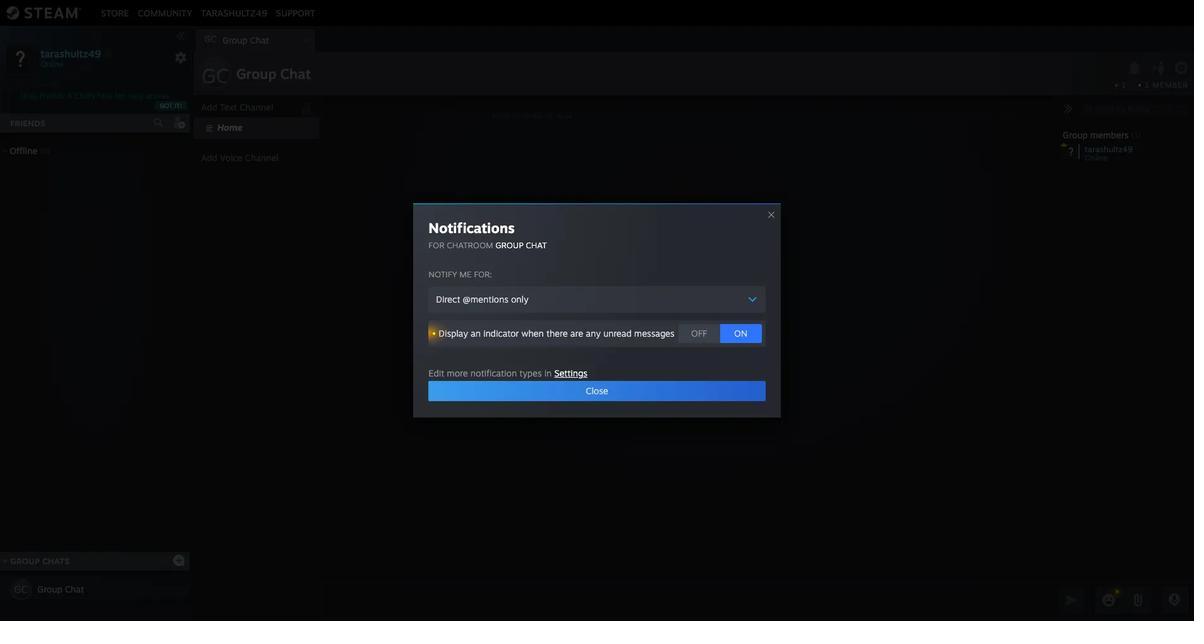 Task type: vqa. For each thing, say whether or not it's contained in the screenshot.
start!
no



Task type: describe. For each thing, give the bounding box(es) containing it.
Filter by Name text field
[[1081, 101, 1189, 118]]

group inside the notifications for chatroom group chat
[[496, 240, 523, 250]]

store link
[[97, 7, 133, 18]]

&
[[67, 91, 73, 100]]

manage notification settings image
[[1127, 61, 1143, 75]]

direct @mentions only
[[436, 294, 529, 305]]

invite a friend to this group chat image
[[1151, 60, 1167, 76]]

member
[[1153, 80, 1189, 90]]

online
[[1085, 153, 1108, 162]]

add text channel
[[201, 102, 273, 112]]

on
[[734, 328, 748, 339]]

add for add voice channel
[[201, 152, 217, 163]]

submit image
[[1064, 592, 1081, 608]]

notify
[[429, 269, 457, 279]]

send special image
[[1130, 593, 1146, 608]]

display
[[439, 328, 468, 339]]

add for add text channel
[[201, 102, 217, 112]]

0 horizontal spatial chats
[[42, 556, 70, 566]]

chat up unpin channel list image at the top left of the page
[[280, 65, 311, 82]]

unpin channel list image
[[298, 99, 315, 115]]

1 vertical spatial tarashultz49
[[40, 47, 101, 60]]

17,
[[546, 112, 555, 119]]

access
[[146, 91, 169, 100]]

1 member
[[1145, 80, 1189, 90]]

notify me for:
[[429, 269, 492, 279]]

0 vertical spatial friends
[[39, 91, 65, 100]]

an
[[471, 328, 481, 339]]

channel for add text channel
[[240, 102, 273, 112]]

create a group chat image
[[173, 554, 185, 566]]

easy
[[127, 91, 143, 100]]

when
[[522, 328, 544, 339]]

edit
[[429, 368, 444, 378]]

community
[[138, 7, 192, 18]]

gc group chat
[[204, 33, 269, 45]]

direct
[[436, 294, 460, 305]]

indicator
[[483, 328, 519, 339]]

only
[[511, 294, 529, 305]]

there
[[546, 328, 568, 339]]

community link
[[133, 7, 197, 18]]

1 vertical spatial group chat
[[37, 584, 84, 595]]

manage group chat settings image
[[1175, 61, 1191, 77]]

support
[[276, 7, 315, 18]]

collapse chats list image
[[0, 558, 15, 564]]

members
[[1090, 130, 1129, 140]]

chatroom
[[447, 240, 493, 250]]

notifications
[[429, 219, 515, 236]]

edit more notification types in settings close
[[429, 368, 608, 396]]

@mentions
[[463, 294, 509, 305]]

drag
[[21, 91, 37, 100]]

manage friends list settings image
[[174, 51, 187, 64]]

chat inside gc group chat
[[250, 35, 269, 45]]



Task type: locate. For each thing, give the bounding box(es) containing it.
tarashultz49 up gc group chat
[[201, 7, 267, 18]]

more
[[447, 368, 468, 378]]

0 horizontal spatial tarashultz49
[[40, 47, 101, 60]]

0 vertical spatial tarashultz49
[[201, 7, 267, 18]]

are
[[570, 328, 583, 339]]

friends left &
[[39, 91, 65, 100]]

me
[[460, 269, 472, 279]]

channel right text
[[240, 102, 273, 112]]

1 horizontal spatial group chat
[[236, 65, 311, 82]]

add a friend image
[[172, 116, 186, 130]]

1 vertical spatial chats
[[42, 556, 70, 566]]

any
[[586, 328, 601, 339]]

search my friends list image
[[153, 117, 164, 128]]

tarashultz49
[[201, 7, 267, 18], [40, 47, 101, 60], [1085, 144, 1133, 154]]

0 vertical spatial channel
[[240, 102, 273, 112]]

0 horizontal spatial group chat
[[37, 584, 84, 595]]

group members
[[1063, 130, 1129, 140]]

friends down drag
[[10, 118, 45, 128]]

2 add from the top
[[201, 152, 217, 163]]

0 vertical spatial for
[[115, 91, 125, 100]]

add voice channel
[[201, 152, 279, 163]]

gc down collapse chats list image
[[14, 583, 28, 596]]

for inside the notifications for chatroom group chat
[[429, 240, 444, 250]]

friday, november 17, 2023
[[492, 112, 573, 119]]

2 1 from the left
[[1145, 80, 1150, 90]]

group
[[222, 35, 248, 45], [236, 65, 276, 82], [1063, 130, 1088, 140], [496, 240, 523, 250], [10, 556, 40, 566], [37, 584, 62, 595]]

chats
[[75, 91, 95, 100], [42, 556, 70, 566]]

tarashultz49 up &
[[40, 47, 101, 60]]

text
[[220, 102, 237, 112]]

chats right &
[[75, 91, 95, 100]]

drag friends & chats here for easy access
[[21, 91, 169, 100]]

for right here at the top of page
[[115, 91, 125, 100]]

voice
[[220, 152, 243, 163]]

add left voice
[[201, 152, 217, 163]]

collapse member list image
[[1063, 104, 1073, 114]]

tarashultz49 down the members
[[1085, 144, 1133, 154]]

chats right collapse chats list image
[[42, 556, 70, 566]]

in
[[544, 368, 552, 378]]

store
[[101, 7, 129, 18]]

chat down the "group chats"
[[65, 584, 84, 595]]

home
[[217, 122, 243, 133]]

friends
[[39, 91, 65, 100], [10, 118, 45, 128]]

1 1 from the left
[[1122, 80, 1126, 90]]

chat inside the notifications for chatroom group chat
[[526, 240, 547, 250]]

close
[[586, 385, 608, 396]]

gc
[[204, 33, 216, 44], [202, 63, 229, 88], [14, 583, 28, 596]]

close button
[[429, 381, 766, 401]]

messages
[[634, 328, 675, 339]]

1
[[1122, 80, 1126, 90], [1145, 80, 1150, 90]]

0 horizontal spatial 1
[[1122, 80, 1126, 90]]

display an indicator when there are any unread messages
[[439, 328, 675, 339]]

chat down tarashultz49 link
[[250, 35, 269, 45]]

1 horizontal spatial tarashultz49
[[201, 7, 267, 18]]

1 add from the top
[[201, 102, 217, 112]]

1 horizontal spatial chats
[[75, 91, 95, 100]]

1 vertical spatial channel
[[245, 152, 279, 163]]

support link
[[272, 7, 320, 18]]

for:
[[474, 269, 492, 279]]

2023
[[557, 112, 573, 119]]

for
[[115, 91, 125, 100], [429, 240, 444, 250]]

chat up only
[[526, 240, 547, 250]]

2 horizontal spatial tarashultz49
[[1085, 144, 1133, 154]]

november
[[513, 112, 544, 119]]

1 horizontal spatial for
[[429, 240, 444, 250]]

types
[[520, 368, 542, 378]]

None text field
[[324, 584, 1055, 616]]

2 vertical spatial tarashultz49
[[1085, 144, 1133, 154]]

1 for 1 member
[[1145, 80, 1150, 90]]

settings
[[554, 368, 588, 378]]

channel for add voice channel
[[245, 152, 279, 163]]

group chats
[[10, 556, 70, 566]]

unread
[[603, 328, 632, 339]]

tarashultz49 link
[[197, 7, 272, 18]]

group chat down the "group chats"
[[37, 584, 84, 595]]

0 vertical spatial gc
[[204, 33, 216, 44]]

channel
[[240, 102, 273, 112], [245, 152, 279, 163]]

1 vertical spatial add
[[201, 152, 217, 163]]

channel right voice
[[245, 152, 279, 163]]

1 up "filter by name" text box
[[1122, 80, 1126, 90]]

add
[[201, 102, 217, 112], [201, 152, 217, 163]]

0 vertical spatial chats
[[75, 91, 95, 100]]

notifications for chatroom group chat
[[429, 219, 547, 250]]

gc down tarashultz49 link
[[204, 33, 216, 44]]

0 vertical spatial group chat
[[236, 65, 311, 82]]

1 vertical spatial gc
[[202, 63, 229, 88]]

0 vertical spatial add
[[201, 102, 217, 112]]

add left text
[[201, 102, 217, 112]]

1 horizontal spatial 1
[[1145, 80, 1150, 90]]

here
[[97, 91, 113, 100]]

1 vertical spatial friends
[[10, 118, 45, 128]]

group inside gc group chat
[[222, 35, 248, 45]]

offline
[[9, 145, 37, 156]]

1 vertical spatial for
[[429, 240, 444, 250]]

gc up text
[[202, 63, 229, 88]]

1 left member
[[1145, 80, 1150, 90]]

gc inside gc group chat
[[204, 33, 216, 44]]

close this tab image
[[300, 37, 313, 44]]

friday,
[[492, 112, 512, 119]]

for up 'notify' at the top left of page
[[429, 240, 444, 250]]

0 horizontal spatial for
[[115, 91, 125, 100]]

2 vertical spatial gc
[[14, 583, 28, 596]]

notification
[[471, 368, 517, 378]]

group chat down "close this tab" icon
[[236, 65, 311, 82]]

tarashultz49 online
[[1085, 144, 1133, 162]]

1 for 1
[[1122, 80, 1126, 90]]

off
[[691, 328, 707, 339]]

group chat
[[236, 65, 311, 82], [37, 584, 84, 595]]

chat
[[250, 35, 269, 45], [280, 65, 311, 82], [526, 240, 547, 250], [65, 584, 84, 595]]



